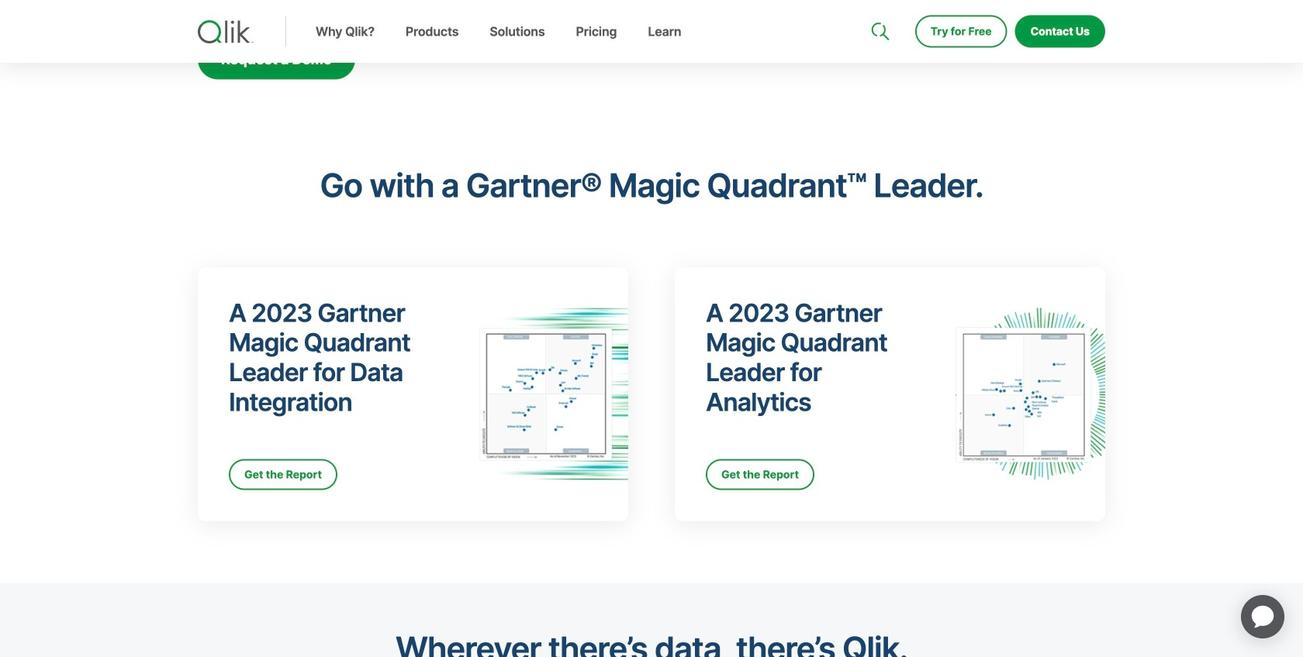 Task type: locate. For each thing, give the bounding box(es) containing it.
login image
[[1056, 0, 1069, 12]]

application
[[1223, 577, 1304, 658]]



Task type: vqa. For each thing, say whether or not it's contained in the screenshot.
second Data Integration Platform  - Qlik "image"
no



Task type: describe. For each thing, give the bounding box(es) containing it.
support image
[[873, 0, 885, 12]]

qlik image
[[198, 20, 254, 43]]



